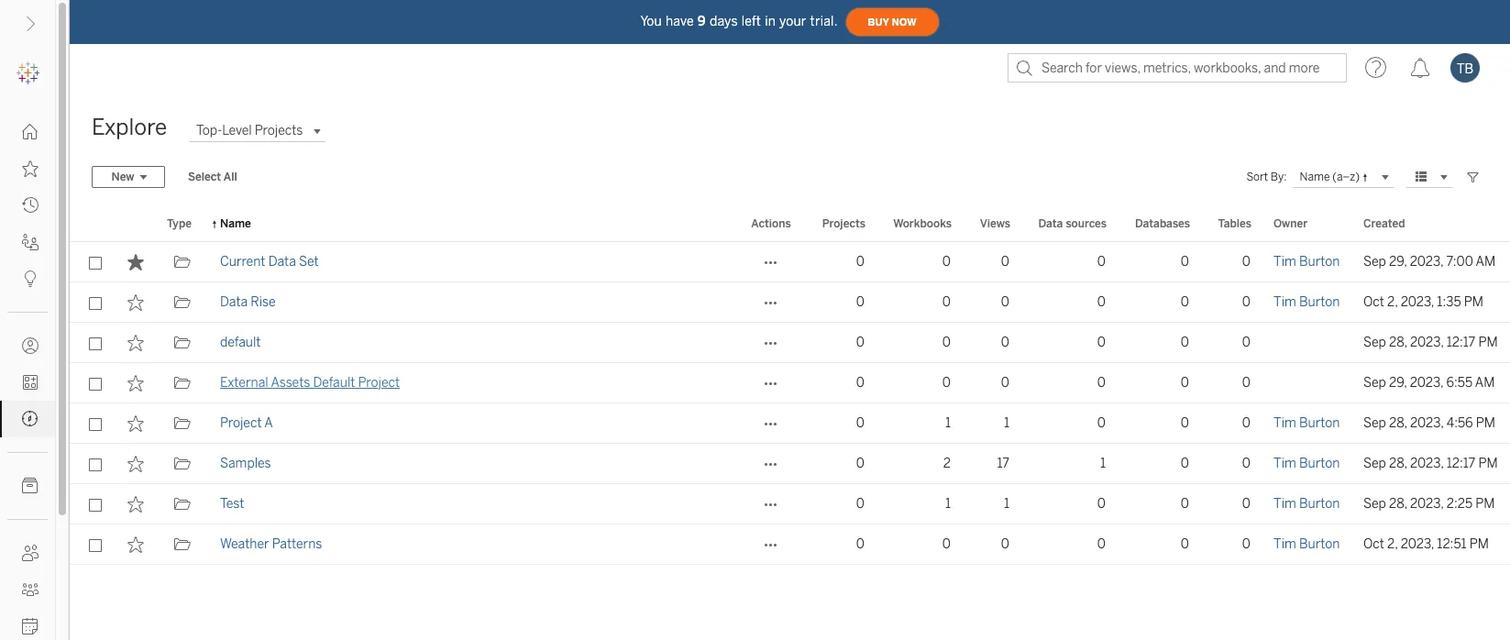 Task type: locate. For each thing, give the bounding box(es) containing it.
project image left test link
[[174, 496, 190, 513]]

2 12:17 from the top
[[1447, 456, 1476, 471]]

3 row from the top
[[70, 323, 1510, 363]]

2,
[[1387, 294, 1398, 310], [1387, 536, 1398, 552]]

row containing project a
[[70, 404, 1510, 444]]

tim burton link for sep 28, 2023, 2:25 pm
[[1274, 484, 1340, 525]]

3 project image from the top
[[174, 375, 190, 392]]

users image
[[22, 545, 39, 561]]

project image left samples link
[[174, 456, 190, 472]]

pm right the 12:51 at right
[[1470, 536, 1489, 552]]

1 28, from the top
[[1389, 335, 1408, 350]]

pm right the "1:35"
[[1464, 294, 1484, 310]]

1 project image from the top
[[174, 294, 190, 311]]

1 row from the top
[[70, 242, 1510, 282]]

5 sep from the top
[[1364, 456, 1387, 471]]

project
[[358, 375, 400, 391], [220, 415, 262, 431]]

external assets default project link
[[220, 363, 400, 404]]

1 burton from the top
[[1299, 254, 1340, 270]]

oct down sep 28, 2023, 2:25 pm in the bottom right of the page
[[1364, 536, 1385, 552]]

2 project image from the top
[[174, 496, 190, 513]]

2023, for project a
[[1410, 415, 1444, 431]]

explore
[[92, 114, 167, 140]]

pm right 4:56
[[1476, 415, 1496, 431]]

home image
[[22, 124, 39, 140]]

2 vertical spatial data
[[220, 294, 248, 310]]

6:55
[[1447, 375, 1473, 391]]

1 2, from the top
[[1387, 294, 1398, 310]]

projects right actions
[[822, 217, 866, 230]]

project left a
[[220, 415, 262, 431]]

28, down oct 2, 2023, 1:35 pm
[[1389, 335, 1408, 350]]

1 sep from the top
[[1364, 254, 1387, 270]]

2, down sep 29, 2023, 7:00 am
[[1387, 294, 1398, 310]]

cell for sep 29, 2023, 6:55 am
[[1263, 363, 1353, 404]]

12:17
[[1447, 335, 1476, 350], [1447, 456, 1476, 471]]

1 vertical spatial 29,
[[1389, 375, 1407, 391]]

2023, left the 7:00
[[1410, 254, 1444, 270]]

default
[[313, 375, 355, 391]]

2023, left 2:25
[[1410, 496, 1444, 512]]

2023, up sep 29, 2023, 6:55 am
[[1410, 335, 1444, 350]]

2023, left 4:56
[[1410, 415, 1444, 431]]

cell
[[1263, 323, 1353, 363], [1263, 363, 1353, 404]]

0 vertical spatial project image
[[174, 254, 190, 271]]

sep for current data set
[[1364, 254, 1387, 270]]

2023, up sep 28, 2023, 2:25 pm in the bottom right of the page
[[1410, 456, 1444, 471]]

type
[[167, 217, 192, 230]]

row
[[70, 242, 1510, 282], [70, 282, 1510, 323], [70, 323, 1510, 363], [70, 363, 1510, 404], [70, 404, 1510, 444], [70, 444, 1510, 484], [70, 484, 1510, 525], [70, 525, 1510, 565]]

tim burton link for sep 28, 2023, 4:56 pm
[[1274, 404, 1340, 444]]

sep for project a
[[1364, 415, 1387, 431]]

sep for test
[[1364, 496, 1387, 512]]

sep down sep 29, 2023, 6:55 am
[[1364, 415, 1387, 431]]

tim for sep 28, 2023, 4:56 pm
[[1274, 415, 1297, 431]]

2 oct from the top
[[1364, 536, 1385, 552]]

external
[[220, 375, 268, 391]]

4 sep from the top
[[1364, 415, 1387, 431]]

28, down sep 29, 2023, 6:55 am
[[1389, 415, 1408, 431]]

2 29, from the top
[[1389, 375, 1407, 391]]

pm
[[1464, 294, 1484, 310], [1479, 335, 1498, 350], [1476, 415, 1496, 431], [1479, 456, 1498, 471], [1476, 496, 1495, 512], [1470, 536, 1489, 552]]

data left 'set'
[[268, 254, 296, 270]]

1 12:17 from the top
[[1447, 335, 1476, 350]]

8 row from the top
[[70, 525, 1510, 565]]

favorites image
[[22, 160, 39, 177]]

tables
[[1218, 217, 1252, 230]]

3 tim burton link from the top
[[1274, 404, 1340, 444]]

sep up sep 28, 2023, 2:25 pm in the bottom right of the page
[[1364, 456, 1387, 471]]

2023,
[[1410, 254, 1444, 270], [1401, 294, 1434, 310], [1410, 335, 1444, 350], [1410, 375, 1444, 391], [1410, 415, 1444, 431], [1410, 456, 1444, 471], [1410, 496, 1444, 512], [1401, 536, 1434, 552]]

1 vertical spatial 12:17
[[1447, 456, 1476, 471]]

burton for sep 28, 2023, 2:25 pm
[[1299, 496, 1340, 512]]

2, down sep 28, 2023, 2:25 pm in the bottom right of the page
[[1387, 536, 1398, 552]]

projects right level
[[255, 123, 303, 138]]

am right the 7:00
[[1476, 254, 1496, 270]]

1 vertical spatial project image
[[174, 496, 190, 513]]

project image left data rise link
[[174, 294, 190, 311]]

2023, for weather patterns
[[1401, 536, 1434, 552]]

project image down type
[[174, 254, 190, 271]]

sep down created
[[1364, 254, 1387, 270]]

29, for sep 29, 2023, 6:55 am
[[1389, 375, 1407, 391]]

am for sep 29, 2023, 7:00 am
[[1476, 254, 1496, 270]]

all
[[224, 171, 237, 183]]

1 vertical spatial project
[[220, 415, 262, 431]]

6 burton from the top
[[1299, 536, 1340, 552]]

0
[[856, 254, 865, 270], [943, 254, 951, 270], [1001, 254, 1010, 270], [1098, 254, 1106, 270], [1181, 254, 1189, 270], [1242, 254, 1251, 270], [856, 294, 865, 310], [943, 294, 951, 310], [1001, 294, 1010, 310], [1098, 294, 1106, 310], [1181, 294, 1189, 310], [1242, 294, 1251, 310], [856, 335, 865, 350], [943, 335, 951, 350], [1001, 335, 1010, 350], [1098, 335, 1106, 350], [1181, 335, 1189, 350], [1242, 335, 1251, 350], [856, 375, 865, 391], [943, 375, 951, 391], [1001, 375, 1010, 391], [1098, 375, 1106, 391], [1181, 375, 1189, 391], [1242, 375, 1251, 391], [856, 415, 865, 431], [1098, 415, 1106, 431], [1181, 415, 1189, 431], [1242, 415, 1251, 431], [856, 456, 865, 471], [1181, 456, 1189, 471], [1242, 456, 1251, 471], [856, 496, 865, 512], [1098, 496, 1106, 512], [1181, 496, 1189, 512], [1242, 496, 1251, 512], [856, 536, 865, 552], [943, 536, 951, 552], [1001, 536, 1010, 552], [1098, 536, 1106, 552], [1181, 536, 1189, 552], [1242, 536, 1251, 552]]

7 row from the top
[[70, 484, 1510, 525]]

sep 29, 2023, 6:55 am
[[1364, 375, 1495, 391]]

days
[[710, 13, 738, 29]]

6 row from the top
[[70, 444, 1510, 484]]

pm for project a
[[1476, 415, 1496, 431]]

test link
[[220, 484, 244, 525]]

5 burton from the top
[[1299, 496, 1340, 512]]

oct down sep 29, 2023, 7:00 am
[[1364, 294, 1385, 310]]

sep up sep 28, 2023, 4:56 pm
[[1364, 375, 1387, 391]]

sources
[[1066, 217, 1107, 230]]

grid
[[70, 207, 1510, 640]]

29, for sep 29, 2023, 7:00 am
[[1389, 254, 1407, 270]]

personal space image
[[22, 337, 39, 354]]

3 sep from the top
[[1364, 375, 1387, 391]]

groups image
[[22, 581, 39, 598]]

sep for samples
[[1364, 456, 1387, 471]]

row containing samples
[[70, 444, 1510, 484]]

new
[[111, 171, 134, 183]]

test
[[220, 496, 244, 512]]

created
[[1364, 217, 1405, 230]]

sep 28, 2023, 12:17 pm for 1
[[1364, 456, 1498, 471]]

2 sep from the top
[[1364, 335, 1387, 350]]

collections image
[[22, 374, 39, 391]]

28,
[[1389, 335, 1408, 350], [1389, 415, 1408, 431], [1389, 456, 1408, 471], [1389, 496, 1408, 512]]

current data set
[[220, 254, 319, 270]]

data left sources
[[1039, 217, 1063, 230]]

6 project image from the top
[[174, 536, 190, 553]]

external assets default project
[[220, 375, 400, 391]]

7:00
[[1447, 254, 1474, 270]]

tim burton
[[1274, 254, 1340, 270], [1274, 294, 1340, 310], [1274, 415, 1340, 431], [1274, 456, 1340, 471], [1274, 496, 1340, 512], [1274, 536, 1340, 552]]

sep 28, 2023, 12:17 pm up sep 29, 2023, 6:55 am
[[1364, 335, 1498, 350]]

2 sep 28, 2023, 12:17 pm from the top
[[1364, 456, 1498, 471]]

3 burton from the top
[[1299, 415, 1340, 431]]

5 project image from the top
[[174, 456, 190, 472]]

5 tim burton from the top
[[1274, 496, 1340, 512]]

pm up sep 29, 2023, 6:55 am
[[1479, 335, 1498, 350]]

0 vertical spatial data
[[1039, 217, 1063, 230]]

sep 29, 2023, 7:00 am
[[1364, 254, 1496, 270]]

tim
[[1274, 254, 1297, 270], [1274, 294, 1297, 310], [1274, 415, 1297, 431], [1274, 456, 1297, 471], [1274, 496, 1297, 512], [1274, 536, 1297, 552]]

recommendations image
[[22, 271, 39, 287]]

am
[[1476, 254, 1496, 270], [1475, 375, 1495, 391]]

0 vertical spatial 2,
[[1387, 294, 1398, 310]]

project image left the project a link
[[174, 415, 190, 432]]

2
[[943, 456, 951, 471]]

12:17 for 1
[[1447, 456, 1476, 471]]

a
[[264, 415, 273, 431]]

12:17 down 4:56
[[1447, 456, 1476, 471]]

5 tim burton link from the top
[[1274, 484, 1340, 525]]

project image for default
[[174, 335, 190, 351]]

patterns
[[272, 536, 322, 552]]

1 29, from the top
[[1389, 254, 1407, 270]]

tim burton for oct 2, 2023, 12:51 pm
[[1274, 536, 1340, 552]]

projects inside popup button
[[255, 123, 303, 138]]

projects
[[255, 123, 303, 138], [822, 217, 866, 230]]

4 project image from the top
[[174, 415, 190, 432]]

2023, for test
[[1410, 496, 1444, 512]]

tim burton link
[[1274, 242, 1340, 282], [1274, 282, 1340, 323], [1274, 404, 1340, 444], [1274, 444, 1340, 484], [1274, 484, 1340, 525], [1274, 525, 1340, 565]]

4:56
[[1447, 415, 1473, 431]]

tim burton for sep 29, 2023, 7:00 am
[[1274, 254, 1340, 270]]

trial.
[[810, 13, 838, 29]]

28, up oct 2, 2023, 12:51 pm
[[1389, 496, 1408, 512]]

6 tim from the top
[[1274, 536, 1297, 552]]

2023, left the "1:35"
[[1401, 294, 1434, 310]]

current
[[220, 254, 265, 270]]

tim burton for sep 28, 2023, 4:56 pm
[[1274, 415, 1340, 431]]

owner
[[1274, 217, 1308, 230]]

4 tim from the top
[[1274, 456, 1297, 471]]

project image left default link
[[174, 335, 190, 351]]

4 row from the top
[[70, 363, 1510, 404]]

28, for project a
[[1389, 415, 1408, 431]]

2 project image from the top
[[174, 335, 190, 351]]

1 vertical spatial 2,
[[1387, 536, 1398, 552]]

29,
[[1389, 254, 1407, 270], [1389, 375, 1407, 391]]

0 vertical spatial 12:17
[[1447, 335, 1476, 350]]

burton
[[1299, 254, 1340, 270], [1299, 294, 1340, 310], [1299, 415, 1340, 431], [1299, 456, 1340, 471], [1299, 496, 1340, 512], [1299, 536, 1340, 552]]

2 tim from the top
[[1274, 294, 1297, 310]]

28, for samples
[[1389, 456, 1408, 471]]

now
[[892, 16, 917, 28]]

grid containing current data set
[[70, 207, 1510, 640]]

4 28, from the top
[[1389, 496, 1408, 512]]

sep
[[1364, 254, 1387, 270], [1364, 335, 1387, 350], [1364, 375, 1387, 391], [1364, 415, 1387, 431], [1364, 456, 1387, 471], [1364, 496, 1387, 512]]

28, up sep 28, 2023, 2:25 pm in the bottom right of the page
[[1389, 456, 1408, 471]]

5 row from the top
[[70, 404, 1510, 444]]

row group
[[70, 242, 1510, 565]]

assets
[[271, 375, 310, 391]]

1 vertical spatial am
[[1475, 375, 1495, 391]]

5 tim from the top
[[1274, 496, 1297, 512]]

29, down created
[[1389, 254, 1407, 270]]

3 tim from the top
[[1274, 415, 1297, 431]]

new button
[[92, 166, 165, 188]]

weather patterns
[[220, 536, 322, 552]]

6 tim burton link from the top
[[1274, 525, 1340, 565]]

pm for data rise
[[1464, 294, 1484, 310]]

pm for samples
[[1479, 456, 1498, 471]]

pm for test
[[1476, 496, 1495, 512]]

1 horizontal spatial data
[[268, 254, 296, 270]]

0 vertical spatial am
[[1476, 254, 1496, 270]]

2 tim burton from the top
[[1274, 294, 1340, 310]]

data left rise at the top of the page
[[220, 294, 248, 310]]

sep 28, 2023, 12:17 pm for 0
[[1364, 335, 1498, 350]]

sep down oct 2, 2023, 1:35 pm
[[1364, 335, 1387, 350]]

sep 28, 2023, 4:56 pm
[[1364, 415, 1496, 431]]

1
[[945, 415, 951, 431], [1004, 415, 1010, 431], [1100, 456, 1106, 471], [945, 496, 951, 512], [1004, 496, 1010, 512]]

0 horizontal spatial data
[[220, 294, 248, 310]]

row group containing current data set
[[70, 242, 1510, 565]]

9
[[698, 13, 706, 29]]

1 horizontal spatial project
[[358, 375, 400, 391]]

12:17 up 6:55
[[1447, 335, 1476, 350]]

pm right 2:25
[[1476, 496, 1495, 512]]

databases
[[1135, 217, 1190, 230]]

row containing current data set
[[70, 242, 1510, 282]]

2 28, from the top
[[1389, 415, 1408, 431]]

1 vertical spatial projects
[[822, 217, 866, 230]]

tim burton link for oct 2, 2023, 12:51 pm
[[1274, 525, 1340, 565]]

0 vertical spatial 29,
[[1389, 254, 1407, 270]]

oct
[[1364, 294, 1385, 310], [1364, 536, 1385, 552]]

4 tim burton from the top
[[1274, 456, 1340, 471]]

6 sep from the top
[[1364, 496, 1387, 512]]

2 row from the top
[[70, 282, 1510, 323]]

sep up oct 2, 2023, 12:51 pm
[[1364, 496, 1387, 512]]

0 vertical spatial sep 28, 2023, 12:17 pm
[[1364, 335, 1498, 350]]

3 tim burton from the top
[[1274, 415, 1340, 431]]

burton for sep 28, 2023, 4:56 pm
[[1299, 415, 1340, 431]]

sep 28, 2023, 12:17 pm
[[1364, 335, 1498, 350], [1364, 456, 1498, 471]]

am right 6:55
[[1475, 375, 1495, 391]]

have
[[666, 13, 694, 29]]

data rise
[[220, 294, 276, 310]]

1 tim burton link from the top
[[1274, 242, 1340, 282]]

0 vertical spatial project
[[358, 375, 400, 391]]

weather
[[220, 536, 269, 552]]

data
[[1039, 217, 1063, 230], [268, 254, 296, 270], [220, 294, 248, 310]]

1 vertical spatial oct
[[1364, 536, 1385, 552]]

1 project image from the top
[[174, 254, 190, 271]]

0 horizontal spatial projects
[[255, 123, 303, 138]]

2 burton from the top
[[1299, 294, 1340, 310]]

external assets image
[[22, 478, 39, 494]]

project image left weather
[[174, 536, 190, 553]]

2023, for default
[[1410, 335, 1444, 350]]

2 tim burton link from the top
[[1274, 282, 1340, 323]]

2023, left the 12:51 at right
[[1401, 536, 1434, 552]]

project image
[[174, 254, 190, 271], [174, 496, 190, 513]]

pm down sep 28, 2023, 4:56 pm
[[1479, 456, 1498, 471]]

project image left 'external'
[[174, 375, 190, 392]]

4 tim burton link from the top
[[1274, 444, 1340, 484]]

1 cell from the top
[[1263, 323, 1353, 363]]

row containing weather patterns
[[70, 525, 1510, 565]]

sep 28, 2023, 12:17 pm down sep 28, 2023, 4:56 pm
[[1364, 456, 1498, 471]]

1 oct from the top
[[1364, 294, 1385, 310]]

1 tim burton from the top
[[1274, 254, 1340, 270]]

2 horizontal spatial data
[[1039, 217, 1063, 230]]

tim burton link for oct 2, 2023, 1:35 pm
[[1274, 282, 1340, 323]]

4 burton from the top
[[1299, 456, 1340, 471]]

buy now
[[868, 16, 917, 28]]

workbooks
[[893, 217, 952, 230]]

sep 28, 2023, 2:25 pm
[[1364, 496, 1495, 512]]

28, for test
[[1389, 496, 1408, 512]]

1 tim from the top
[[1274, 254, 1297, 270]]

0 vertical spatial oct
[[1364, 294, 1385, 310]]

tim for sep 29, 2023, 7:00 am
[[1274, 254, 1297, 270]]

29, up sep 28, 2023, 4:56 pm
[[1389, 375, 1407, 391]]

pm for weather patterns
[[1470, 536, 1489, 552]]

2023, left 6:55
[[1410, 375, 1444, 391]]

burton for sep 28, 2023, 12:17 pm
[[1299, 456, 1340, 471]]

project right default
[[358, 375, 400, 391]]

project image for current data set
[[174, 254, 190, 271]]

your
[[780, 13, 807, 29]]

tim for oct 2, 2023, 12:51 pm
[[1274, 536, 1297, 552]]

project image for data rise
[[174, 294, 190, 311]]

2 cell from the top
[[1263, 363, 1353, 404]]

1 vertical spatial sep 28, 2023, 12:17 pm
[[1364, 456, 1498, 471]]

1 sep 28, 2023, 12:17 pm from the top
[[1364, 335, 1498, 350]]

default link
[[220, 323, 261, 363]]

project image
[[174, 294, 190, 311], [174, 335, 190, 351], [174, 375, 190, 392], [174, 415, 190, 432], [174, 456, 190, 472], [174, 536, 190, 553]]

data for data sources
[[1039, 217, 1063, 230]]

6 tim burton from the top
[[1274, 536, 1340, 552]]

0 vertical spatial projects
[[255, 123, 303, 138]]

3 28, from the top
[[1389, 456, 1408, 471]]

tim for sep 28, 2023, 2:25 pm
[[1274, 496, 1297, 512]]

2 2, from the top
[[1387, 536, 1398, 552]]



Task type: describe. For each thing, give the bounding box(es) containing it.
burton for sep 29, 2023, 7:00 am
[[1299, 254, 1340, 270]]

main navigation. press the up and down arrow keys to access links. element
[[0, 114, 55, 640]]

tim burton for sep 28, 2023, 12:17 pm
[[1274, 456, 1340, 471]]

tim burton for sep 28, 2023, 2:25 pm
[[1274, 496, 1340, 512]]

cell for sep 28, 2023, 12:17 pm
[[1263, 323, 1353, 363]]

17
[[997, 456, 1010, 471]]

tim for oct 2, 2023, 1:35 pm
[[1274, 294, 1297, 310]]

oct for oct 2, 2023, 12:51 pm
[[1364, 536, 1385, 552]]

in
[[765, 13, 776, 29]]

recents image
[[22, 197, 39, 214]]

project inside external assets default project "link"
[[358, 375, 400, 391]]

project image for project a
[[174, 415, 190, 432]]

tim burton link for sep 29, 2023, 7:00 am
[[1274, 242, 1340, 282]]

2023, for current data set
[[1410, 254, 1444, 270]]

data for data rise
[[220, 294, 248, 310]]

top-level projects
[[196, 123, 303, 138]]

project image for weather patterns
[[174, 536, 190, 553]]

oct for oct 2, 2023, 1:35 pm
[[1364, 294, 1385, 310]]

select all
[[188, 171, 237, 183]]

burton for oct 2, 2023, 1:35 pm
[[1299, 294, 1340, 310]]

rise
[[251, 294, 276, 310]]

set
[[299, 254, 319, 270]]

am for sep 29, 2023, 6:55 am
[[1475, 375, 1495, 391]]

1 vertical spatial data
[[268, 254, 296, 270]]

12:17 for 0
[[1447, 335, 1476, 350]]

project image for samples
[[174, 456, 190, 472]]

row containing test
[[70, 484, 1510, 525]]

samples
[[220, 456, 271, 471]]

row containing external assets default project
[[70, 363, 1510, 404]]

shared with me image
[[22, 234, 39, 250]]

tim burton link for sep 28, 2023, 12:17 pm
[[1274, 444, 1340, 484]]

level
[[222, 123, 252, 138]]

2023, for data rise
[[1401, 294, 1434, 310]]

project image for test
[[174, 496, 190, 513]]

tim for sep 28, 2023, 12:17 pm
[[1274, 456, 1297, 471]]

buy now button
[[845, 7, 940, 37]]

buy
[[868, 16, 889, 28]]

project a
[[220, 415, 273, 431]]

2, for oct 2, 2023, 1:35 pm
[[1387, 294, 1398, 310]]

2, for oct 2, 2023, 12:51 pm
[[1387, 536, 1398, 552]]

row containing data rise
[[70, 282, 1510, 323]]

schedules image
[[22, 618, 39, 635]]

row containing default
[[70, 323, 1510, 363]]

sep for external assets default project
[[1364, 375, 1387, 391]]

data sources
[[1039, 217, 1107, 230]]

pm for default
[[1479, 335, 1498, 350]]

name
[[220, 217, 251, 230]]

0 horizontal spatial project
[[220, 415, 262, 431]]

1 horizontal spatial projects
[[822, 217, 866, 230]]

weather patterns link
[[220, 525, 322, 565]]

top-level projects button
[[189, 120, 327, 142]]

sort
[[1247, 171, 1268, 183]]

project image for external assets default project
[[174, 375, 190, 392]]

28, for default
[[1389, 335, 1408, 350]]

2:25
[[1447, 496, 1473, 512]]

top-
[[196, 123, 222, 138]]

12:51
[[1437, 536, 1467, 552]]

data rise link
[[220, 282, 276, 323]]

oct 2, 2023, 12:51 pm
[[1364, 536, 1489, 552]]

navigation panel element
[[0, 55, 55, 640]]

you have 9 days left in your trial.
[[640, 13, 838, 29]]

actions
[[751, 217, 791, 230]]

default
[[220, 335, 261, 350]]

select all button
[[176, 166, 249, 188]]

project a link
[[220, 404, 273, 444]]

sep for default
[[1364, 335, 1387, 350]]

oct 2, 2023, 1:35 pm
[[1364, 294, 1484, 310]]

explore image
[[22, 411, 39, 427]]

views
[[980, 217, 1011, 230]]

current data set link
[[220, 242, 319, 282]]

1:35
[[1437, 294, 1461, 310]]

by:
[[1271, 171, 1287, 183]]

left
[[742, 13, 761, 29]]

tim burton for oct 2, 2023, 1:35 pm
[[1274, 294, 1340, 310]]

sort by:
[[1247, 171, 1287, 183]]

burton for oct 2, 2023, 12:51 pm
[[1299, 536, 1340, 552]]

2023, for external assets default project
[[1410, 375, 1444, 391]]

you
[[640, 13, 662, 29]]

2023, for samples
[[1410, 456, 1444, 471]]

samples link
[[220, 444, 271, 484]]

select
[[188, 171, 221, 183]]



Task type: vqa. For each thing, say whether or not it's contained in the screenshot.


